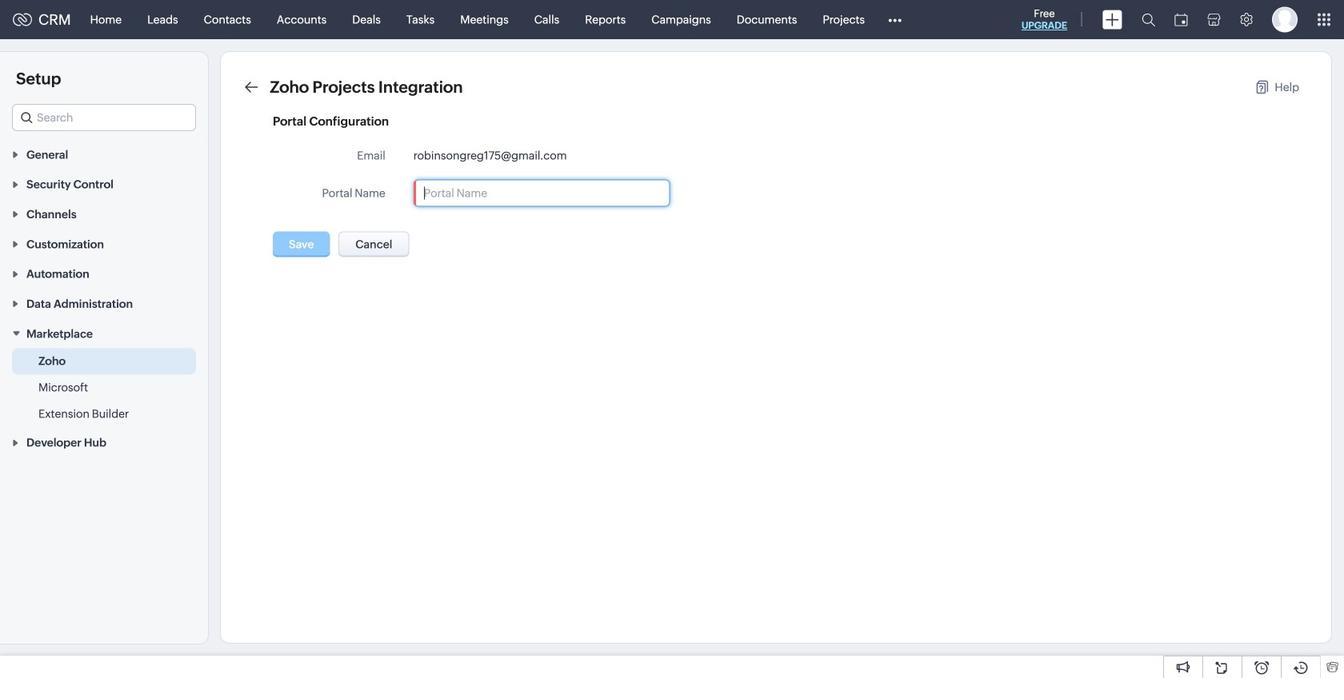 Task type: describe. For each thing, give the bounding box(es) containing it.
profile element
[[1262, 0, 1307, 39]]

create menu element
[[1093, 0, 1132, 39]]

search image
[[1142, 13, 1155, 26]]

Search text field
[[13, 105, 195, 130]]

Other Modules field
[[878, 7, 912, 32]]

create menu image
[[1102, 10, 1122, 29]]

calendar image
[[1174, 13, 1188, 26]]



Task type: locate. For each thing, give the bounding box(es) containing it.
logo image
[[13, 13, 32, 26]]

profile image
[[1272, 7, 1298, 32]]

None field
[[12, 104, 196, 131]]

search element
[[1132, 0, 1165, 39]]

region
[[0, 348, 208, 428]]

Portal Name text field
[[414, 180, 669, 206]]



Task type: vqa. For each thing, say whether or not it's contained in the screenshot.
Create Menu 'element'
yes



